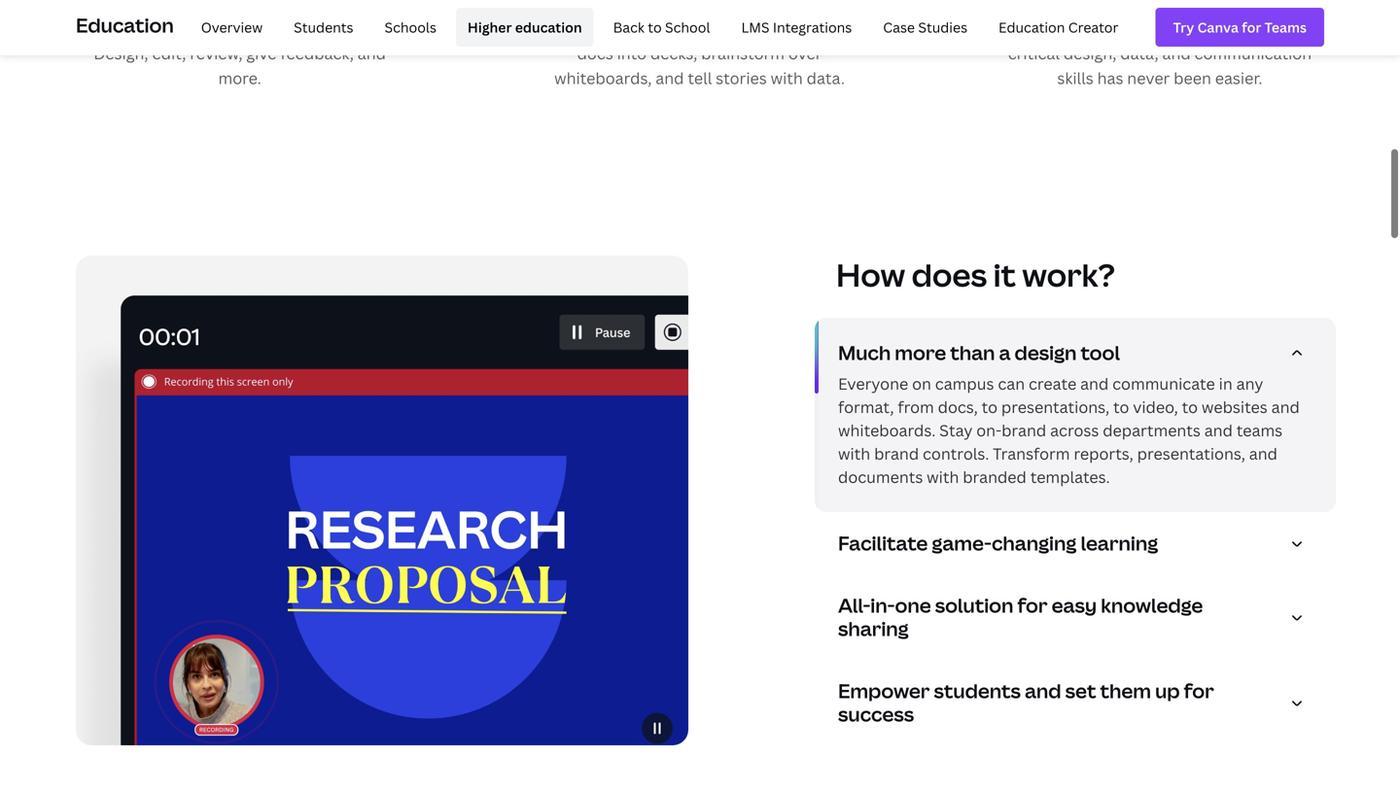 Task type: describe. For each thing, give the bounding box(es) containing it.
how
[[837, 254, 906, 296]]

menu bar inside education element
[[182, 8, 1131, 47]]

in-
[[871, 593, 895, 619]]

creative,
[[1048, 18, 1112, 39]]

departments
[[1103, 420, 1201, 441]]

using
[[1004, 18, 1044, 39]]

docs
[[577, 43, 614, 64]]

education for education creator
[[999, 18, 1066, 36]]

websites
[[1202, 397, 1268, 418]]

knowledge,
[[305, 0, 389, 14]]

content
[[627, 0, 686, 14]]

never
[[1128, 68, 1171, 89]]

on
[[913, 374, 932, 395]]

personal
[[1072, 0, 1138, 14]]

to right video,
[[1183, 397, 1199, 418]]

been
[[1174, 68, 1212, 89]]

solution
[[936, 593, 1014, 619]]

integrations
[[773, 18, 852, 36]]

success
[[839, 702, 914, 728]]

1 horizontal spatial brand
[[1002, 420, 1047, 441]]

communicate
[[1113, 374, 1216, 395]]

0 horizontal spatial presentations,
[[1002, 397, 1110, 418]]

sharing
[[839, 616, 909, 643]]

1 vertical spatial brand
[[875, 444, 919, 465]]

facilitate game-changing learning button
[[839, 530, 1321, 563]]

1 vertical spatial with
[[839, 444, 871, 465]]

reports,
[[1074, 444, 1134, 465]]

2 horizontal spatial with
[[927, 467, 960, 488]]

easy
[[1052, 593, 1097, 619]]

case studies link
[[872, 8, 980, 47]]

1 vertical spatial presentations,
[[1138, 444, 1246, 465]]

changing
[[992, 530, 1077, 557]]

branded
[[963, 467, 1027, 488]]

and up into
[[602, 18, 630, 39]]

achieve
[[1009, 0, 1069, 14]]

empower students and set them up for success
[[839, 678, 1215, 728]]

much
[[839, 340, 891, 366]]

give
[[246, 43, 277, 64]]

with inside 'customize content to make every lecture, class, and project engaging. transform docs into decks, brainstorm over whiteboards, and tell stories with data.'
[[771, 68, 803, 89]]

stories
[[716, 68, 767, 89]]

learning
[[1081, 530, 1159, 557]]

for inside "empower students and set them up for success"
[[1184, 678, 1215, 705]]

project
[[634, 18, 688, 39]]

by
[[1293, 0, 1312, 14]]

tell
[[688, 68, 712, 89]]

design,
[[1064, 43, 1117, 64]]

design
[[1015, 340, 1077, 366]]

and inside "empower students and set them up for success"
[[1025, 678, 1062, 705]]

schools
[[385, 18, 437, 36]]

higher
[[468, 18, 512, 36]]

and up design,
[[82, 18, 110, 39]]

easier.
[[1216, 68, 1263, 89]]

to left video,
[[1114, 397, 1130, 418]]

collaborate
[[114, 18, 200, 39]]

one
[[895, 593, 932, 619]]

than
[[951, 340, 996, 366]]

more.
[[218, 68, 261, 89]]

higher education link
[[456, 8, 594, 47]]

everyone
[[839, 374, 909, 395]]

between
[[204, 18, 269, 39]]

and down decks,
[[656, 68, 684, 89]]

and down 'teams'
[[1250, 444, 1278, 465]]

communication
[[1195, 43, 1312, 64]]

all-
[[839, 593, 871, 619]]

any inside everyone on campus can create and communicate in any format, from docs, to presentations, to video, to websites and whiteboards. stay on-brand across departments and teams with brand controls. transform reports, presentations, and documents with branded templates.
[[1237, 374, 1264, 395]]

docs,
[[938, 397, 978, 418]]

education for education
[[76, 11, 174, 38]]

and down department.
[[358, 43, 386, 64]]

into
[[617, 43, 647, 64]]

a
[[999, 340, 1011, 366]]

department.
[[303, 18, 398, 39]]

and down 'tool'
[[1081, 374, 1109, 395]]

education creator
[[999, 18, 1119, 36]]

empower students and set them up for success button
[[839, 678, 1321, 735]]

data.
[[807, 68, 845, 89]]

feedback,
[[281, 43, 354, 64]]

streamline
[[91, 0, 172, 14]]

all-in-one solution for easy knowledge sharing
[[839, 593, 1204, 643]]

education
[[515, 18, 582, 36]]

stay
[[940, 420, 973, 441]]

make
[[709, 0, 749, 14]]

goals
[[1250, 0, 1289, 14]]

it
[[994, 254, 1016, 296]]

can
[[998, 374, 1025, 395]]

achieve personal and academic goals by using creative, engaging tools. developing critical design, data, and communication skills has never been easier.
[[1004, 0, 1317, 89]]

class,
[[557, 18, 598, 39]]

tool
[[1081, 340, 1121, 366]]

to inside 'customize content to make every lecture, class, and project engaging. transform docs into decks, brainstorm over whiteboards, and tell stories with data.'
[[690, 0, 706, 14]]

lms
[[742, 18, 770, 36]]

game-
[[932, 530, 992, 557]]



Task type: vqa. For each thing, say whether or not it's contained in the screenshot.
the topmost any
yes



Task type: locate. For each thing, give the bounding box(es) containing it.
0 horizontal spatial with
[[771, 68, 803, 89]]

everyone on campus can create and communicate in any format, from docs, to presentations, to video, to websites and whiteboards. stay on-brand across departments and teams with brand controls. transform reports, presentations, and documents with branded templates.
[[839, 374, 1300, 488]]

presentations, down create
[[1002, 397, 1110, 418]]

transform inside everyone on campus can create and communicate in any format, from docs, to presentations, to video, to websites and whiteboards. stay on-brand across departments and teams with brand controls. transform reports, presentations, and documents with branded templates.
[[993, 444, 1071, 465]]

1 horizontal spatial with
[[839, 444, 871, 465]]

engaging.
[[692, 18, 762, 39]]

education up design,
[[76, 11, 174, 38]]

on-
[[977, 420, 1002, 441]]

lms integrations
[[742, 18, 852, 36]]

with down over
[[771, 68, 803, 89]]

for
[[1018, 593, 1048, 619], [1184, 678, 1215, 705]]

more
[[895, 340, 947, 366]]

set
[[1066, 678, 1097, 705]]

share
[[260, 0, 301, 14]]

facilitate game-changing learning
[[839, 530, 1159, 557]]

whiteboards.
[[839, 420, 936, 441]]

any inside streamline workflows, share knowledge, and collaborate between any department. design, edit, review, give feedback, and more.
[[273, 18, 300, 39]]

0 vertical spatial for
[[1018, 593, 1048, 619]]

overview link
[[189, 8, 274, 47]]

students
[[294, 18, 354, 36]]

empower
[[839, 678, 930, 705]]

0 vertical spatial with
[[771, 68, 803, 89]]

any right in
[[1237, 374, 1264, 395]]

higher education
[[468, 18, 582, 36]]

and left set
[[1025, 678, 1062, 705]]

engaging
[[1116, 18, 1183, 39]]

across
[[1051, 420, 1100, 441]]

developing
[[1232, 18, 1317, 39]]

0 horizontal spatial education
[[76, 11, 174, 38]]

documents
[[839, 467, 923, 488]]

and up the "been"
[[1163, 43, 1191, 64]]

0 vertical spatial presentations,
[[1002, 397, 1110, 418]]

0 vertical spatial transform
[[766, 18, 843, 39]]

1 horizontal spatial any
[[1237, 374, 1264, 395]]

0 horizontal spatial transform
[[766, 18, 843, 39]]

and up engaging
[[1142, 0, 1170, 14]]

education
[[76, 11, 174, 38], [999, 18, 1066, 36]]

knowledge
[[1101, 593, 1204, 619]]

case
[[884, 18, 915, 36]]

brand down the whiteboards.
[[875, 444, 919, 465]]

2 vertical spatial with
[[927, 467, 960, 488]]

brand down can
[[1002, 420, 1047, 441]]

with
[[771, 68, 803, 89], [839, 444, 871, 465], [927, 467, 960, 488]]

format,
[[839, 397, 894, 418]]

teams
[[1237, 420, 1283, 441]]

education element
[[76, 0, 1325, 54]]

decks,
[[651, 43, 698, 64]]

case studies
[[884, 18, 968, 36]]

every
[[753, 0, 795, 14]]

transform up branded on the bottom of page
[[993, 444, 1071, 465]]

any down the share
[[273, 18, 300, 39]]

lecture,
[[798, 0, 856, 14]]

does
[[912, 254, 987, 296]]

for left easy
[[1018, 593, 1048, 619]]

much more than a design tool
[[839, 340, 1121, 366]]

design,
[[94, 43, 148, 64]]

academic
[[1174, 0, 1246, 14]]

students link
[[282, 8, 365, 47]]

1 horizontal spatial transform
[[993, 444, 1071, 465]]

school
[[665, 18, 711, 36]]

customize
[[544, 0, 623, 14]]

transform inside 'customize content to make every lecture, class, and project engaging. transform docs into decks, brainstorm over whiteboards, and tell stories with data.'
[[766, 18, 843, 39]]

brainstorm
[[702, 43, 785, 64]]

customize content to make every lecture, class, and project engaging. transform docs into decks, brainstorm over whiteboards, and tell stories with data.
[[544, 0, 856, 89]]

and down websites
[[1205, 420, 1233, 441]]

data,
[[1121, 43, 1159, 64]]

1 vertical spatial transform
[[993, 444, 1071, 465]]

lms integrations link
[[730, 8, 864, 47]]

1 horizontal spatial presentations,
[[1138, 444, 1246, 465]]

edit,
[[152, 43, 186, 64]]

for right up
[[1184, 678, 1215, 705]]

create
[[1029, 374, 1077, 395]]

and up 'teams'
[[1272, 397, 1300, 418]]

1 vertical spatial for
[[1184, 678, 1215, 705]]

back to school link
[[602, 8, 722, 47]]

to
[[690, 0, 706, 14], [648, 18, 662, 36], [982, 397, 998, 418], [1114, 397, 1130, 418], [1183, 397, 1199, 418]]

education creator link
[[987, 8, 1131, 47]]

tools.
[[1186, 18, 1228, 39]]

menu bar
[[182, 8, 1131, 47]]

0 vertical spatial any
[[273, 18, 300, 39]]

0 horizontal spatial for
[[1018, 593, 1048, 619]]

1 vertical spatial any
[[1237, 374, 1264, 395]]

campus
[[936, 374, 995, 395]]

back
[[613, 18, 645, 36]]

controls.
[[923, 444, 990, 465]]

up
[[1156, 678, 1181, 705]]

them
[[1101, 678, 1152, 705]]

to inside education element
[[648, 18, 662, 36]]

all-in-one solution for easy knowledge sharing button
[[839, 593, 1321, 649]]

0 vertical spatial brand
[[1002, 420, 1047, 441]]

to up on-
[[982, 397, 998, 418]]

in
[[1219, 374, 1233, 395]]

review,
[[190, 43, 243, 64]]

has
[[1098, 68, 1124, 89]]

students
[[934, 678, 1021, 705]]

presentations,
[[1002, 397, 1110, 418], [1138, 444, 1246, 465]]

1 horizontal spatial education
[[999, 18, 1066, 36]]

work?
[[1023, 254, 1116, 296]]

facilitate
[[839, 530, 928, 557]]

with up 'documents'
[[839, 444, 871, 465]]

menu bar containing overview
[[182, 8, 1131, 47]]

to down content
[[648, 18, 662, 36]]

1 horizontal spatial for
[[1184, 678, 1215, 705]]

to up 'school'
[[690, 0, 706, 14]]

education down achieve
[[999, 18, 1066, 36]]

for inside all-in-one solution for easy knowledge sharing
[[1018, 593, 1048, 619]]

skills
[[1058, 68, 1094, 89]]

how does it work?
[[837, 254, 1116, 296]]

with down controls.
[[927, 467, 960, 488]]

presentations, down "departments"
[[1138, 444, 1246, 465]]

0 horizontal spatial any
[[273, 18, 300, 39]]

0 horizontal spatial brand
[[875, 444, 919, 465]]

transform up over
[[766, 18, 843, 39]]



